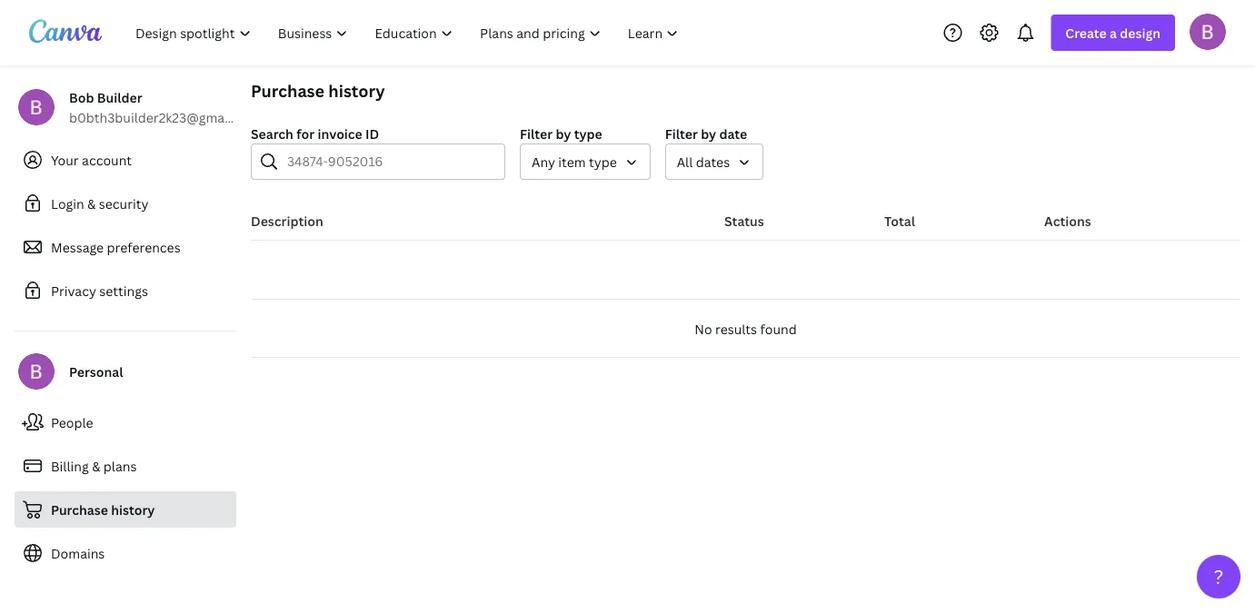 Task type: vqa. For each thing, say whether or not it's contained in the screenshot.
Create a design
yes



Task type: describe. For each thing, give the bounding box(es) containing it.
design
[[1120, 24, 1161, 41]]

your account
[[51, 151, 132, 169]]

top level navigation element
[[124, 15, 694, 51]]

billing & plans
[[51, 458, 137, 475]]

total
[[885, 212, 916, 230]]

personal
[[69, 363, 123, 380]]

?
[[1214, 564, 1224, 590]]

privacy
[[51, 282, 96, 300]]

bob builder b0bth3builder2k23@gmail.com
[[69, 89, 262, 126]]

results
[[716, 320, 757, 338]]

item
[[559, 153, 586, 170]]

b0bth3builder2k23@gmail.com
[[69, 109, 262, 126]]

billing
[[51, 458, 89, 475]]

Search for invoice ID text field
[[287, 145, 494, 179]]

purchase history link
[[15, 492, 236, 528]]

create
[[1066, 24, 1107, 41]]

type for filter by type
[[574, 125, 603, 142]]

plans
[[104, 458, 137, 475]]

dates
[[696, 153, 730, 170]]

actions
[[1045, 212, 1092, 230]]

your account link
[[15, 142, 236, 178]]

message preferences
[[51, 239, 181, 256]]

for
[[297, 125, 315, 142]]

1 horizontal spatial purchase history
[[251, 80, 385, 102]]

settings
[[99, 282, 148, 300]]

bob
[[69, 89, 94, 106]]

domains link
[[15, 536, 236, 572]]

people
[[51, 414, 93, 431]]

0 horizontal spatial purchase history
[[51, 501, 155, 519]]

security
[[99, 195, 149, 212]]

a
[[1110, 24, 1117, 41]]

filter by date
[[665, 125, 748, 142]]

preferences
[[107, 239, 181, 256]]

search
[[251, 125, 294, 142]]

domains
[[51, 545, 105, 562]]



Task type: locate. For each thing, give the bounding box(es) containing it.
create a design button
[[1051, 15, 1176, 51]]

& inside "link"
[[92, 458, 100, 475]]

1 horizontal spatial history
[[329, 80, 385, 102]]

message
[[51, 239, 104, 256]]

filter
[[520, 125, 553, 142], [665, 125, 698, 142]]

status
[[725, 212, 764, 230]]

0 horizontal spatial purchase
[[51, 501, 108, 519]]

1 horizontal spatial filter
[[665, 125, 698, 142]]

your
[[51, 151, 79, 169]]

0 horizontal spatial filter
[[520, 125, 553, 142]]

any item type
[[532, 153, 617, 170]]

login
[[51, 195, 84, 212]]

history
[[329, 80, 385, 102], [111, 501, 155, 519]]

login & security link
[[15, 185, 236, 222]]

&
[[87, 195, 96, 212], [92, 458, 100, 475]]

1 vertical spatial purchase
[[51, 501, 108, 519]]

history down billing & plans "link"
[[111, 501, 155, 519]]

invoice
[[318, 125, 363, 142]]

2 by from the left
[[701, 125, 717, 142]]

0 vertical spatial &
[[87, 195, 96, 212]]

by up item
[[556, 125, 571, 142]]

by for type
[[556, 125, 571, 142]]

2 filter from the left
[[665, 125, 698, 142]]

Any item type button
[[520, 144, 651, 180]]

1 vertical spatial purchase history
[[51, 501, 155, 519]]

message preferences link
[[15, 229, 236, 265]]

all
[[677, 153, 693, 170]]

purchase history up the search for invoice id
[[251, 80, 385, 102]]

no results found
[[695, 320, 797, 338]]

& for billing
[[92, 458, 100, 475]]

purchase history down billing & plans
[[51, 501, 155, 519]]

id
[[366, 125, 379, 142]]

search for invoice id
[[251, 125, 379, 142]]

by left date
[[701, 125, 717, 142]]

0 vertical spatial history
[[329, 80, 385, 102]]

1 vertical spatial type
[[589, 153, 617, 170]]

all dates
[[677, 153, 730, 170]]

purchase history
[[251, 80, 385, 102], [51, 501, 155, 519]]

found
[[761, 320, 797, 338]]

type up "any item type" button
[[574, 125, 603, 142]]

no
[[695, 320, 712, 338]]

filter for filter by date
[[665, 125, 698, 142]]

1 vertical spatial history
[[111, 501, 155, 519]]

type for any item type
[[589, 153, 617, 170]]

All dates button
[[665, 144, 764, 180]]

1 horizontal spatial by
[[701, 125, 717, 142]]

0 horizontal spatial history
[[111, 501, 155, 519]]

1 horizontal spatial purchase
[[251, 80, 325, 102]]

create a design
[[1066, 24, 1161, 41]]

& right login
[[87, 195, 96, 212]]

filter for filter by type
[[520, 125, 553, 142]]

any
[[532, 153, 555, 170]]

privacy settings link
[[15, 273, 236, 309]]

people link
[[15, 405, 236, 441]]

filter up all
[[665, 125, 698, 142]]

1 by from the left
[[556, 125, 571, 142]]

0 vertical spatial purchase history
[[251, 80, 385, 102]]

history up id
[[329, 80, 385, 102]]

bob builder image
[[1190, 13, 1226, 50]]

type right item
[[589, 153, 617, 170]]

description
[[251, 212, 323, 230]]

by
[[556, 125, 571, 142], [701, 125, 717, 142]]

login & security
[[51, 195, 149, 212]]

0 horizontal spatial by
[[556, 125, 571, 142]]

purchase up domains
[[51, 501, 108, 519]]

builder
[[97, 89, 142, 106]]

account
[[82, 151, 132, 169]]

type
[[574, 125, 603, 142], [589, 153, 617, 170]]

? button
[[1197, 556, 1241, 599]]

privacy settings
[[51, 282, 148, 300]]

by for date
[[701, 125, 717, 142]]

billing & plans link
[[15, 448, 236, 485]]

filter up any
[[520, 125, 553, 142]]

date
[[720, 125, 748, 142]]

& for login
[[87, 195, 96, 212]]

purchase up search
[[251, 80, 325, 102]]

purchase
[[251, 80, 325, 102], [51, 501, 108, 519]]

type inside "any item type" button
[[589, 153, 617, 170]]

1 vertical spatial &
[[92, 458, 100, 475]]

& left plans
[[92, 458, 100, 475]]

0 vertical spatial type
[[574, 125, 603, 142]]

1 filter from the left
[[520, 125, 553, 142]]

0 vertical spatial purchase
[[251, 80, 325, 102]]

filter by type
[[520, 125, 603, 142]]



